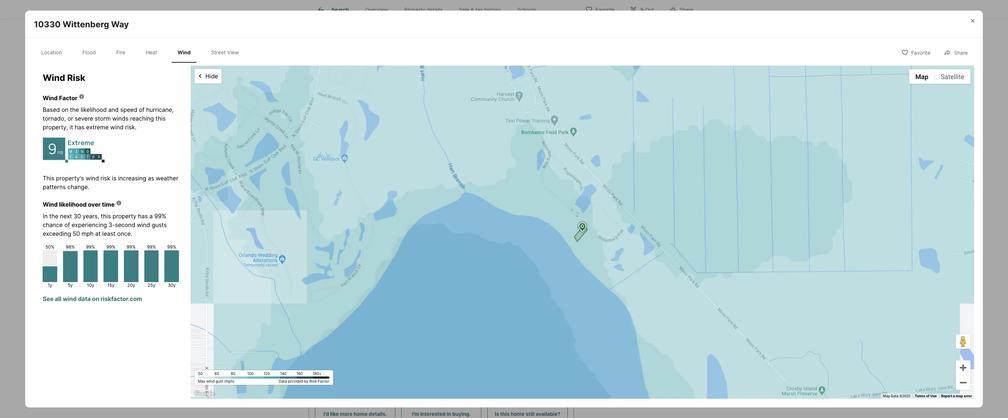 Task type: describe. For each thing, give the bounding box(es) containing it.
50 inside in the next 30 years, this property has a 99% chance of experiencing 3-second wind gusts exceeding 50 mph at least once.
[[73, 230, 80, 237]]

wind factor
[[43, 94, 77, 102]]

10330 wittenberg way dialog
[[25, 10, 1008, 418]]

hide button
[[195, 69, 222, 84]]

map for map data ©2023
[[556, 134, 563, 138]]

tour with a redfin premier agent
[[591, 32, 684, 39]]

based on the likelihood and speed of hurricane, tornado, or severe storm winds reaching this property, it has extreme wind risk.
[[43, 106, 174, 131]]

this inside in the next 30 years, this property has a 99% chance of experiencing 3-second wind gusts exceeding 50 mph at least once.
[[101, 213, 111, 220]]

exceeding
[[43, 230, 71, 237]]

heat tab
[[140, 43, 163, 61]]

nancy grabowski
[[362, 310, 434, 321]]

terms of use for map data ©2023
[[515, 134, 537, 138]]

interested
[[420, 411, 446, 417]]

1 vertical spatial nancy
[[362, 310, 388, 321]]

30y
[[168, 283, 176, 288]]

wind for wind likelihood over time
[[43, 201, 58, 208]]

i'd like more home details.
[[324, 411, 387, 417]]

redfin checked: 1 minute ago (nov 1, 2023 at 2:16pm) source: stellar mls as distributed by mls grid
[[309, 4, 458, 20]]

the for in the next 30 years, this property has a 99% chance of experiencing 3-second wind gusts exceeding 50 mph at least once.
[[49, 213, 58, 220]]

premier
[[644, 32, 666, 39]]

tour for tour in person
[[596, 85, 608, 90]]

10330 wittenberg way element
[[34, 10, 138, 30]]

is
[[495, 411, 499, 417]]

3-
[[109, 221, 115, 229]]

this
[[43, 175, 54, 182]]

your
[[309, 204, 328, 215]]

riskfactor.com
[[101, 295, 142, 303]]

tornado,
[[43, 115, 66, 122]]

heat
[[146, 49, 157, 55]]

on inside based on the likelihood and speed of hurricane, tornado, or severe storm winds reaching this property, it has extreme wind risk.
[[62, 106, 68, 113]]

history
[[485, 7, 501, 13]]

©2023 for map data ©2023
[[500, 134, 511, 138]]

this property's wind risk is increasing as weather patterns change.
[[43, 175, 178, 191]]

sale & tax history tab
[[451, 1, 509, 19]]

change.
[[67, 183, 89, 191]]

min
[[346, 152, 357, 160]]

at inside redfin checked: 1 minute ago (nov 1, 2023 at 2:16pm) source: stellar mls as distributed by mls grid
[[429, 4, 434, 11]]

and
[[108, 106, 119, 113]]

map data ©2023
[[883, 394, 911, 398]]

hide
[[205, 73, 218, 80]]

x-out button
[[624, 2, 660, 17]]

©2023 for map data ©2023
[[900, 394, 911, 398]]

schools tab
[[509, 1, 545, 19]]

street
[[211, 49, 226, 55]]

wind factor score logo image
[[43, 132, 105, 163]]

more
[[340, 411, 353, 417]]

use for map data ©2023
[[531, 134, 537, 138]]

source:
[[314, 13, 335, 20]]

it
[[70, 124, 73, 131]]

gusts
[[152, 221, 167, 229]]

x-out
[[640, 6, 654, 13]]

report a map error for map data ©2023
[[941, 394, 972, 398]]

partner
[[412, 245, 430, 251]]

map for map
[[916, 73, 929, 80]]

max wind gust (mph)
[[198, 379, 234, 384]]

in the next 30 years, this property has a 99% chance of experiencing 3-second wind gusts exceeding 50 mph at least once.
[[43, 213, 167, 237]]

menu bar inside 10330 wittenberg way dialog
[[910, 69, 971, 84]]

ask redfin agent nancy a question
[[309, 288, 452, 298]]

0 vertical spatial agent
[[668, 32, 684, 39]]

map for map data ©2023
[[483, 134, 490, 138]]

0 vertical spatial data
[[279, 379, 287, 384]]

home inside button
[[511, 411, 525, 417]]

1 horizontal spatial 50
[[198, 372, 203, 376]]

max
[[198, 379, 205, 384]]

flood tab
[[77, 43, 102, 61]]

1 horizontal spatial on
[[92, 295, 99, 303]]

3
[[631, 49, 639, 65]]

orlando redfin agentnancy grabowski image
[[309, 304, 349, 345]]

99% for 20y
[[127, 244, 136, 250]]

ago
[[380, 4, 391, 11]]

by inside 10330 wittenberg way dialog
[[304, 379, 309, 384]]

— min
[[339, 152, 357, 160]]

as inside redfin checked: 1 minute ago (nov 1, 2023 at 2:16pm) source: stellar mls as distributed by mls grid
[[371, 13, 377, 20]]

i'm interested in buying. button
[[401, 407, 482, 418]]

schedule tour next available: tomorrow at 9:00 am
[[605, 106, 680, 119]]

hurricane,
[[146, 106, 174, 113]]

1 vertical spatial factor
[[318, 379, 329, 384]]

0 horizontal spatial share button
[[663, 2, 700, 17]]

buying.
[[452, 411, 471, 417]]

this inside based on the likelihood and speed of hurricane, tornado, or severe storm winds reaching this property, it has extreme wind risk.
[[156, 115, 166, 122]]

i'd
[[324, 411, 329, 417]]

redfin inside redfin checked: 1 minute ago (nov 1, 2023 at 2:16pm) source: stellar mls as distributed by mls grid
[[309, 4, 326, 11]]

tab list for share
[[34, 42, 252, 63]]

terms of use link for map data ©2023
[[915, 394, 937, 398]]

search
[[394, 245, 411, 251]]

led
[[638, 129, 644, 134]]

i'm interested in buying.
[[412, 411, 471, 417]]

2 mls from the left
[[419, 13, 432, 20]]

weather
[[156, 175, 178, 182]]

of inside in the next 30 years, this property has a 99% chance of experiencing 3-second wind gusts exceeding 50 mph at least once.
[[64, 221, 70, 229]]

wittenberg
[[63, 19, 109, 29]]

person
[[614, 85, 631, 90]]

out
[[646, 6, 654, 13]]

&
[[471, 7, 474, 13]]

share button inside 10330 wittenberg way dialog
[[938, 45, 974, 60]]

wind likelihood over time
[[43, 201, 115, 208]]

1 horizontal spatial data
[[891, 394, 899, 398]]

0 vertical spatial nancy
[[381, 288, 407, 298]]

risk factor link
[[310, 379, 329, 384]]

terms for map data ©2023
[[515, 134, 525, 138]]

fire
[[116, 49, 125, 55]]

in
[[43, 213, 48, 220]]

flood
[[82, 49, 96, 55]]

available:
[[616, 114, 635, 119]]

error for map data ©2023
[[964, 394, 972, 398]]

(nov
[[392, 4, 406, 11]]

the inside based on the likelihood and speed of hurricane, tornado, or severe storm winds reaching this property, it has extreme wind risk.
[[70, 106, 79, 113]]

report for map data ©2023
[[941, 394, 952, 398]]

see
[[43, 295, 54, 303]]

severe
[[75, 115, 93, 122]]

in inside list box
[[609, 85, 613, 90]]

experiencing
[[72, 221, 107, 229]]

tour
[[651, 106, 662, 113]]

redfin up orlando redfin agentnancy grabowski image
[[326, 288, 353, 298]]

days
[[631, 135, 641, 141]]

0 vertical spatial risk
[[67, 73, 85, 83]]

0 horizontal spatial factor
[[59, 94, 77, 102]]

stellar
[[338, 13, 356, 20]]

see
[[353, 245, 362, 251]]

wind for wind factor
[[43, 94, 58, 102]]

use for map data ©2023
[[931, 394, 937, 398]]

wind inside based on the likelihood and speed of hurricane, tornado, or severe storm winds reaching this property, it has extreme wind risk.
[[110, 124, 123, 131]]

schedule
[[623, 106, 649, 113]]

still
[[526, 411, 535, 417]]

99% for 15y
[[106, 244, 115, 250]]

gust
[[216, 379, 223, 384]]

wind for wind
[[178, 49, 191, 55]]

tour in person list box
[[591, 80, 694, 96]]

property's
[[56, 175, 84, 182]]

1 horizontal spatial risk
[[310, 379, 317, 384]]

satellite
[[941, 73, 965, 80]]



Task type: vqa. For each thing, say whether or not it's contained in the screenshot.
"50"
yes



Task type: locate. For each thing, give the bounding box(es) containing it.
ask down days
[[624, 152, 634, 158]]

Add a comment... text field
[[315, 226, 526, 235]]

1 vertical spatial agent
[[355, 288, 379, 298]]

1 vertical spatial use
[[931, 394, 937, 398]]

add
[[378, 245, 388, 251]]

option
[[638, 80, 694, 96]]

the right in
[[49, 213, 58, 220]]

0 vertical spatial at
[[429, 4, 434, 11]]

share button right out
[[663, 2, 700, 17]]

30 for next
[[74, 213, 81, 220]]

map region
[[259, 0, 633, 160], [120, 24, 1008, 418]]

at inside in the next 30 years, this property has a 99% chance of experiencing 3-second wind gusts exceeding 50 mph at least once.
[[95, 230, 101, 237]]

1 vertical spatial 30
[[74, 213, 81, 220]]

0 horizontal spatial at
[[95, 230, 101, 237]]

this down the "hurricane,"
[[156, 115, 166, 122]]

likelihood
[[81, 106, 107, 113], [59, 201, 87, 208]]

1 horizontal spatial agent
[[668, 32, 684, 39]]

the left last
[[608, 135, 615, 141]]

map inside "popup button"
[[916, 73, 929, 80]]

nancy grabowski link
[[362, 310, 434, 321]]

data
[[279, 379, 287, 384], [891, 394, 899, 398]]

this up 3-
[[101, 213, 111, 220]]

fire tab
[[110, 43, 131, 61]]

ask
[[624, 152, 634, 158], [309, 288, 325, 298]]

question down in the last 30 days
[[639, 152, 661, 158]]

2 horizontal spatial this
[[500, 411, 510, 417]]

by right provided
[[304, 379, 309, 384]]

in left buying.
[[447, 411, 451, 417]]

0 horizontal spatial as
[[148, 175, 154, 182]]

wind right all at the left bottom of the page
[[63, 295, 77, 303]]

1 home from the left
[[354, 411, 368, 417]]

only
[[320, 245, 331, 251]]

2023
[[413, 4, 427, 11]]

1 vertical spatial the
[[608, 135, 615, 141]]

in the last 30 days
[[608, 129, 688, 141]]

1 horizontal spatial has
[[138, 213, 148, 220]]

as down "minute"
[[371, 13, 377, 20]]

99% for 10y
[[86, 244, 95, 250]]

30 down redfin agents led
[[625, 135, 630, 141]]

1 horizontal spatial data
[[491, 134, 499, 138]]

1 vertical spatial report a map error
[[941, 394, 972, 398]]

1 horizontal spatial terms of use
[[915, 394, 937, 398]]

home inside 'button'
[[354, 411, 368, 417]]

you
[[333, 245, 342, 251]]

increasing
[[118, 175, 146, 182]]

has inside based on the likelihood and speed of hurricane, tornado, or severe storm winds reaching this property, it has extreme wind risk.
[[75, 124, 85, 131]]

0 horizontal spatial 50
[[73, 230, 80, 237]]

1 minute ago link
[[355, 4, 391, 11], [355, 4, 391, 11]]

favorite up map "popup button"
[[912, 50, 931, 56]]

50%
[[45, 244, 54, 250]]

wind right heat
[[178, 49, 191, 55]]

at
[[429, 4, 434, 11], [658, 114, 662, 119], [95, 230, 101, 237]]

2 vertical spatial this
[[500, 411, 510, 417]]

0 horizontal spatial tab list
[[34, 42, 252, 63]]

terms for map data ©2023
[[915, 394, 926, 398]]

0 horizontal spatial on
[[62, 106, 68, 113]]

use inside 10330 wittenberg way dialog
[[931, 394, 937, 398]]

like
[[330, 411, 339, 417]]

at up the grid
[[429, 4, 434, 11]]

property details
[[404, 7, 443, 13]]

0 vertical spatial report
[[541, 134, 552, 138]]

2 horizontal spatial in
[[684, 129, 688, 134]]

error for map data ©2023
[[564, 134, 572, 138]]

1 horizontal spatial in
[[609, 85, 613, 90]]

redfin
[[309, 4, 326, 11], [624, 32, 643, 39], [608, 129, 621, 134], [326, 288, 353, 298]]

google image
[[193, 389, 217, 399]]

report a map error
[[541, 134, 572, 138], [941, 394, 972, 398]]

time
[[102, 201, 115, 208]]

0 horizontal spatial mls
[[357, 13, 369, 20]]

grabowski
[[390, 310, 434, 321]]

tab list inside 10330 wittenberg way dialog
[[34, 42, 252, 63]]

30
[[625, 135, 630, 141], [74, 213, 81, 220]]

None button
[[596, 41, 625, 72], [628, 41, 657, 72], [660, 41, 690, 72], [596, 41, 625, 72], [628, 41, 657, 72], [660, 41, 690, 72]]

a inside in the next 30 years, this property has a 99% chance of experiencing 3-second wind gusts exceeding 50 mph at least once.
[[150, 213, 153, 220]]

2 home from the left
[[511, 411, 525, 417]]

1 vertical spatial on
[[92, 295, 99, 303]]

1 horizontal spatial favorite button
[[895, 45, 937, 60]]

tour for tour with a redfin premier agent
[[591, 32, 604, 39]]

street view tab
[[205, 43, 245, 61]]

once.
[[117, 230, 132, 237]]

0 horizontal spatial risk
[[67, 73, 85, 83]]

at right mph
[[95, 230, 101, 237]]

report inside 10330 wittenberg way dialog
[[941, 394, 952, 398]]

satellite button
[[935, 69, 971, 84]]

4
[[663, 49, 672, 65]]

9:00
[[663, 114, 672, 119]]

extreme
[[86, 124, 109, 131]]

schools
[[517, 7, 537, 13]]

map region inside 10330 wittenberg way dialog
[[120, 24, 1008, 418]]

1 vertical spatial tour
[[596, 85, 608, 90]]

this.
[[363, 245, 373, 251]]

98%
[[66, 244, 75, 250]]

has inside in the next 30 years, this property has a 99% chance of experiencing 3-second wind gusts exceeding 50 mph at least once.
[[138, 213, 148, 220]]

0 vertical spatial on
[[62, 106, 68, 113]]

the inside in the next 30 years, this property has a 99% chance of experiencing 3-second wind gusts exceeding 50 mph at least once.
[[49, 213, 58, 220]]

wind for wind risk
[[43, 73, 65, 83]]

0 vertical spatial report a map error
[[541, 134, 572, 138]]

has right property
[[138, 213, 148, 220]]

a
[[620, 32, 623, 39], [553, 134, 555, 138], [635, 152, 638, 158], [150, 213, 153, 220], [389, 245, 392, 251], [409, 288, 413, 298], [953, 394, 955, 398]]

at left '9:00'
[[658, 114, 662, 119]]

can
[[343, 245, 352, 251]]

location tab
[[35, 43, 68, 61]]

tab list
[[309, 0, 551, 19], [34, 42, 252, 63]]

use
[[531, 134, 537, 138], [931, 394, 937, 398]]

share inside 10330 wittenberg way dialog
[[955, 50, 968, 56]]

favorite button up with
[[579, 2, 621, 17]]

is this home still available?
[[495, 411, 561, 417]]

4 saturday
[[663, 49, 683, 69]]

1 vertical spatial this
[[101, 213, 111, 220]]

50 left mph
[[73, 230, 80, 237]]

redfin up source:
[[309, 4, 326, 11]]

map data ©2023
[[483, 134, 511, 138]]

30 for last
[[625, 135, 630, 141]]

30 inside in the last 30 days
[[625, 135, 630, 141]]

the for in the last 30 days
[[608, 135, 615, 141]]

data provided by risk factor
[[279, 379, 329, 384]]

1 horizontal spatial this
[[156, 115, 166, 122]]

search link
[[317, 5, 349, 14]]

1 horizontal spatial ask
[[624, 152, 634, 158]]

1 vertical spatial map
[[483, 134, 490, 138]]

wind right max
[[206, 379, 215, 384]]

by down 1,
[[411, 13, 418, 20]]

30 inside in the next 30 years, this property has a 99% chance of experiencing 3-second wind gusts exceeding 50 mph at least once.
[[74, 213, 81, 220]]

speed
[[120, 106, 137, 113]]

favorite
[[596, 6, 615, 13], [912, 50, 931, 56]]

property
[[113, 213, 136, 220]]

error inside 10330 wittenberg way dialog
[[964, 394, 972, 398]]

1 horizontal spatial factor
[[318, 379, 329, 384]]

the up or
[[70, 106, 79, 113]]

question up the grabowski
[[415, 288, 452, 298]]

wind inside in the next 30 years, this property has a 99% chance of experiencing 3-second wind gusts exceeding 50 mph at least once.
[[137, 221, 150, 229]]

home right more
[[354, 411, 368, 417]]

has
[[75, 124, 85, 131], [138, 213, 148, 220]]

30 right next
[[74, 213, 81, 220]]

15y
[[107, 283, 114, 288]]

overview tab
[[357, 1, 396, 19]]

with
[[606, 32, 618, 39]]

wind inside the this property's wind risk is increasing as weather patterns change.
[[86, 175, 99, 182]]

tour inside list box
[[596, 85, 608, 90]]

map for map data ©2023
[[956, 394, 963, 398]]

mls down "minute"
[[357, 13, 369, 20]]

question
[[639, 152, 661, 158], [415, 288, 452, 298]]

1 mls from the left
[[357, 13, 369, 20]]

wind left the "gusts"
[[137, 221, 150, 229]]

0 vertical spatial use
[[531, 134, 537, 138]]

0 vertical spatial tab list
[[309, 0, 551, 19]]

0 horizontal spatial share
[[680, 6, 693, 13]]

2 horizontal spatial map
[[916, 73, 929, 80]]

report a map error link for map data ©2023
[[541, 134, 572, 138]]

checked:
[[328, 4, 353, 11]]

1 vertical spatial terms of use
[[915, 394, 937, 398]]

share for share button to the left
[[680, 6, 693, 13]]

search
[[332, 7, 349, 13]]

10y
[[87, 283, 94, 288]]

99% for 25y
[[147, 244, 156, 250]]

overview
[[365, 7, 388, 13]]

0 vertical spatial terms of use link
[[515, 134, 537, 138]]

i'm
[[412, 411, 419, 417]]

1 vertical spatial data
[[891, 394, 899, 398]]

1 horizontal spatial terms of use link
[[915, 394, 937, 398]]

0 horizontal spatial data
[[279, 379, 287, 384]]

view
[[227, 49, 239, 55]]

50 up max
[[198, 372, 203, 376]]

by inside redfin checked: 1 minute ago (nov 1, 2023 at 2:16pm) source: stellar mls as distributed by mls grid
[[411, 13, 418, 20]]

tour left person
[[596, 85, 608, 90]]

1 vertical spatial tab list
[[34, 42, 252, 63]]

1 horizontal spatial map
[[956, 394, 963, 398]]

is this home still available? button
[[488, 407, 568, 418]]

1 horizontal spatial favorite
[[912, 50, 931, 56]]

property details tab
[[396, 1, 451, 19]]

1 horizontal spatial share button
[[938, 45, 974, 60]]

favorite for x-out
[[596, 6, 615, 13]]

0 horizontal spatial terms
[[515, 134, 525, 138]]

1 horizontal spatial home
[[511, 411, 525, 417]]

1 vertical spatial report
[[941, 394, 952, 398]]

1 vertical spatial at
[[658, 114, 662, 119]]

factor down 180+
[[318, 379, 329, 384]]

0 horizontal spatial ©2023
[[500, 134, 511, 138]]

ask for ask redfin agent nancy a question
[[309, 288, 325, 298]]

report a map error for map data ©2023
[[541, 134, 572, 138]]

1 vertical spatial ©2023
[[900, 394, 911, 398]]

0 horizontal spatial report a map error
[[541, 134, 572, 138]]

second
[[115, 221, 135, 229]]

terms of use for map data ©2023
[[915, 394, 937, 398]]

likelihood inside based on the likelihood and speed of hurricane, tornado, or severe storm winds reaching this property, it has extreme wind risk.
[[81, 106, 107, 113]]

mph
[[82, 230, 94, 237]]

0 horizontal spatial this
[[101, 213, 111, 220]]

80
[[231, 372, 236, 376]]

redfin up 3
[[624, 32, 643, 39]]

1 horizontal spatial at
[[429, 4, 434, 11]]

next
[[60, 213, 72, 220]]

favorite button for share
[[895, 45, 937, 60]]

1 horizontal spatial question
[[639, 152, 661, 158]]

©2023 inside 10330 wittenberg way dialog
[[900, 394, 911, 398]]

property,
[[43, 124, 68, 131]]

1 horizontal spatial map
[[883, 394, 890, 398]]

x-
[[640, 6, 646, 13]]

menu bar containing map
[[910, 69, 971, 84]]

160
[[297, 372, 303, 376]]

ask for ask a question
[[624, 152, 634, 158]]

1 vertical spatial data
[[78, 295, 91, 303]]

favorite for share
[[912, 50, 931, 56]]

1 vertical spatial question
[[415, 288, 452, 298]]

report for map data ©2023
[[541, 134, 552, 138]]

wind inside tab
[[178, 49, 191, 55]]

terms inside 10330 wittenberg way dialog
[[915, 394, 926, 398]]

this right is
[[500, 411, 510, 417]]

180+
[[313, 372, 322, 376]]

saturday
[[663, 64, 683, 69]]

mls down 2023
[[419, 13, 432, 20]]

at inside schedule tour next available: tomorrow at 9:00 am
[[658, 114, 662, 119]]

share for share button in the 10330 wittenberg way dialog
[[955, 50, 968, 56]]

of inside based on the likelihood and speed of hurricane, tornado, or severe storm winds reaching this property, it has extreme wind risk.
[[139, 106, 145, 113]]

wind
[[110, 124, 123, 131], [86, 175, 99, 182], [137, 221, 150, 229], [63, 295, 77, 303], [206, 379, 215, 384]]

wind down winds
[[110, 124, 123, 131]]

nancy up nancy grabowski
[[381, 288, 407, 298]]

last
[[616, 135, 624, 141]]

1 horizontal spatial tab list
[[309, 0, 551, 19]]

32832
[[669, 129, 683, 134]]

property
[[404, 7, 425, 13]]

likelihood up storm
[[81, 106, 107, 113]]

details.
[[369, 411, 387, 417]]

on down "10y"
[[92, 295, 99, 303]]

0 vertical spatial favorite button
[[579, 2, 621, 17]]

report a map error link for map data ©2023
[[941, 394, 972, 398]]

(mph)
[[224, 379, 234, 384]]

as left weather
[[148, 175, 154, 182]]

20y
[[127, 283, 135, 288]]

share button up satellite on the top of page
[[938, 45, 974, 60]]

friday
[[631, 64, 644, 69]]

Write a message... text field
[[315, 358, 568, 384]]

2 horizontal spatial the
[[608, 135, 615, 141]]

the inside in the last 30 days
[[608, 135, 615, 141]]

1 vertical spatial favorite
[[912, 50, 931, 56]]

0 vertical spatial in
[[609, 85, 613, 90]]

tab list for x-out
[[309, 0, 551, 19]]

99% for 30y
[[167, 244, 176, 250]]

0 horizontal spatial report
[[541, 134, 552, 138]]

as inside the this property's wind risk is increasing as weather patterns change.
[[148, 175, 154, 182]]

0 horizontal spatial map
[[483, 134, 490, 138]]

nancy down ask redfin agent nancy a question
[[362, 310, 388, 321]]

favorite button up map "popup button"
[[895, 45, 937, 60]]

1 vertical spatial likelihood
[[59, 201, 87, 208]]

0 horizontal spatial ask
[[309, 288, 325, 298]]

chance
[[43, 221, 63, 229]]

0 vertical spatial question
[[639, 152, 661, 158]]

menu bar
[[910, 69, 971, 84]]

in right 32832
[[684, 129, 688, 134]]

1 horizontal spatial terms
[[915, 394, 926, 398]]

map inside 10330 wittenberg way dialog
[[956, 394, 963, 398]]

2 vertical spatial map
[[883, 394, 890, 398]]

1 vertical spatial share
[[955, 50, 968, 56]]

tax
[[476, 7, 483, 13]]

ask a question
[[624, 152, 661, 158]]

99% inside in the next 30 years, this property has a 99% chance of experiencing 3-second wind gusts exceeding 50 mph at least once.
[[154, 213, 166, 220]]

in inside button
[[447, 411, 451, 417]]

0 horizontal spatial question
[[415, 288, 452, 298]]

tour left with
[[591, 32, 604, 39]]

save button
[[536, 222, 574, 240]]

favorite button for x-out
[[579, 2, 621, 17]]

0 horizontal spatial terms of use link
[[515, 134, 537, 138]]

©2023
[[500, 134, 511, 138], [900, 394, 911, 398]]

2 vertical spatial in
[[447, 411, 451, 417]]

0 horizontal spatial the
[[49, 213, 58, 220]]

1 vertical spatial error
[[964, 394, 972, 398]]

0 vertical spatial ©2023
[[500, 134, 511, 138]]

wind tab
[[172, 43, 197, 61]]

terms of use link inside 10330 wittenberg way dialog
[[915, 394, 937, 398]]

10330
[[34, 19, 61, 29]]

ask up orlando redfin agentnancy grabowski image
[[309, 288, 325, 298]]

data inside 10330 wittenberg way dialog
[[78, 295, 91, 303]]

redfin up last
[[608, 129, 621, 134]]

1 vertical spatial by
[[304, 379, 309, 384]]

in left person
[[609, 85, 613, 90]]

likelihood up next
[[59, 201, 87, 208]]

report a map error inside 10330 wittenberg way dialog
[[941, 394, 972, 398]]

favorite inside 10330 wittenberg way dialog
[[912, 50, 931, 56]]

factor up or
[[59, 94, 77, 102]]

agent
[[668, 32, 684, 39], [355, 288, 379, 298]]

map
[[556, 134, 563, 138], [956, 394, 963, 398]]

1 horizontal spatial ©2023
[[900, 394, 911, 398]]

1 horizontal spatial report a map error
[[941, 394, 972, 398]]

favorite up with
[[596, 6, 615, 13]]

this inside button
[[500, 411, 510, 417]]

terms of use
[[515, 134, 537, 138], [915, 394, 937, 398]]

home left the still
[[511, 411, 525, 417]]

map for map data ©2023
[[883, 394, 890, 398]]

0 vertical spatial share button
[[663, 2, 700, 17]]

1 vertical spatial 50
[[198, 372, 203, 376]]

0 vertical spatial this
[[156, 115, 166, 122]]

3 friday
[[631, 49, 644, 69]]

reaching
[[130, 115, 154, 122]]

wind left the risk
[[86, 175, 99, 182]]

risk down 180+
[[310, 379, 317, 384]]

tab list containing search
[[309, 0, 551, 19]]

0 vertical spatial share
[[680, 6, 693, 13]]

risk up wind factor
[[67, 73, 85, 83]]

terms of use link for map data ©2023
[[515, 134, 537, 138]]

has right the it
[[75, 124, 85, 131]]

1 vertical spatial ask
[[309, 288, 325, 298]]

1 vertical spatial report a map error link
[[941, 394, 972, 398]]

1 vertical spatial share button
[[938, 45, 974, 60]]

on up or
[[62, 106, 68, 113]]

2 vertical spatial the
[[49, 213, 58, 220]]

of
[[139, 106, 145, 113], [526, 134, 530, 138], [64, 221, 70, 229], [927, 394, 930, 398]]

tab list containing location
[[34, 42, 252, 63]]

0 vertical spatial ask
[[624, 152, 634, 158]]

1 horizontal spatial mls
[[419, 13, 432, 20]]

1,
[[407, 4, 411, 11]]

0 vertical spatial data
[[491, 134, 499, 138]]

factor
[[59, 94, 77, 102], [318, 379, 329, 384]]

0 horizontal spatial terms of use
[[515, 134, 537, 138]]

share button
[[663, 2, 700, 17], [938, 45, 974, 60]]

0 horizontal spatial 30
[[74, 213, 81, 220]]

wind up the based
[[43, 94, 58, 102]]

details
[[427, 7, 443, 13]]

10330 wittenberg way
[[34, 19, 129, 29]]

error
[[564, 134, 572, 138], [964, 394, 972, 398]]

way
[[111, 19, 129, 29]]

terms of use inside 10330 wittenberg way dialog
[[915, 394, 937, 398]]

in inside in the last 30 days
[[684, 129, 688, 134]]

wind up wind factor
[[43, 73, 65, 83]]

wind up in
[[43, 201, 58, 208]]



